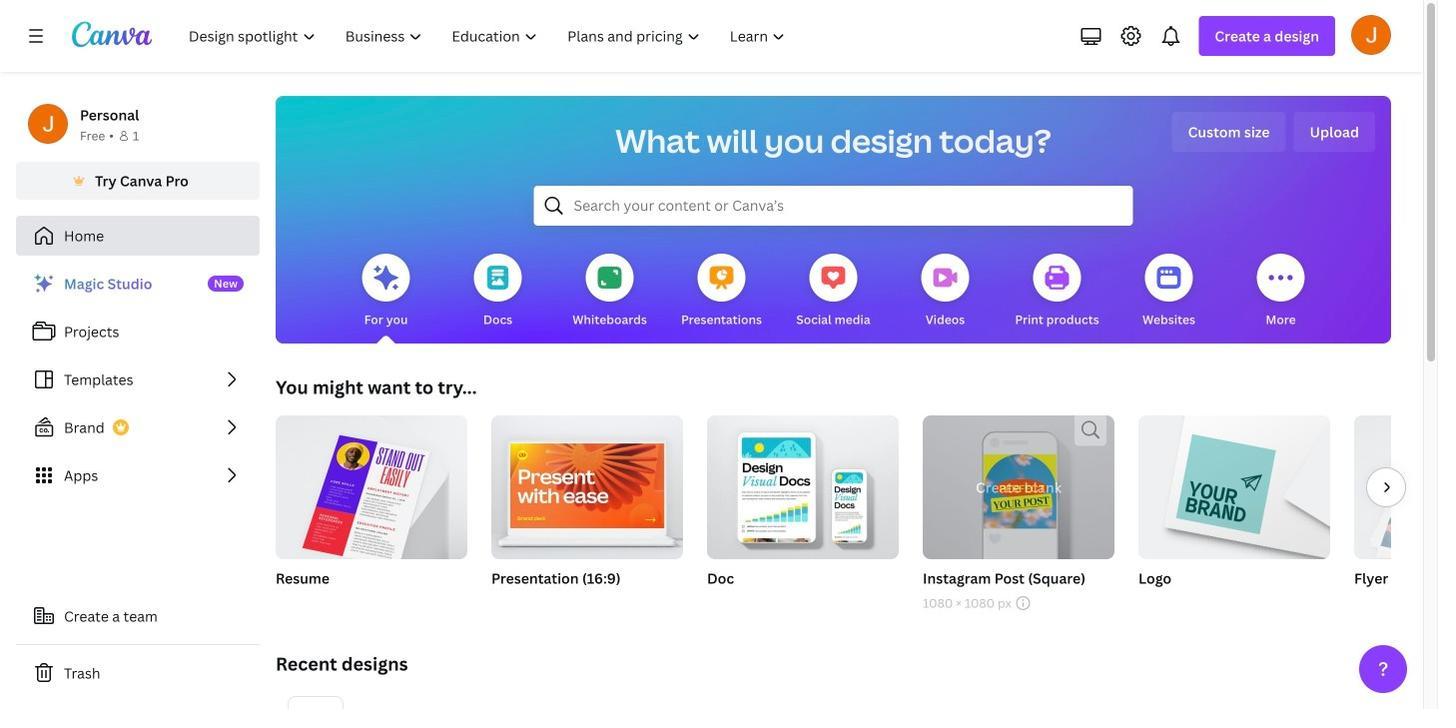 Task type: locate. For each thing, give the bounding box(es) containing it.
Search search field
[[574, 187, 1094, 225]]

list
[[16, 264, 260, 496]]

None search field
[[534, 186, 1134, 226]]

top level navigation element
[[176, 16, 803, 56]]

group
[[276, 408, 468, 614], [276, 408, 468, 568], [1139, 408, 1331, 614], [1139, 408, 1331, 560], [492, 416, 683, 614], [492, 416, 683, 560], [707, 416, 899, 614], [923, 416, 1115, 614], [923, 416, 1115, 560], [1355, 416, 1439, 614], [1355, 416, 1439, 560]]



Task type: describe. For each thing, give the bounding box(es) containing it.
jeremy miller image
[[1352, 15, 1392, 55]]



Task type: vqa. For each thing, say whether or not it's contained in the screenshot.
LIST
yes



